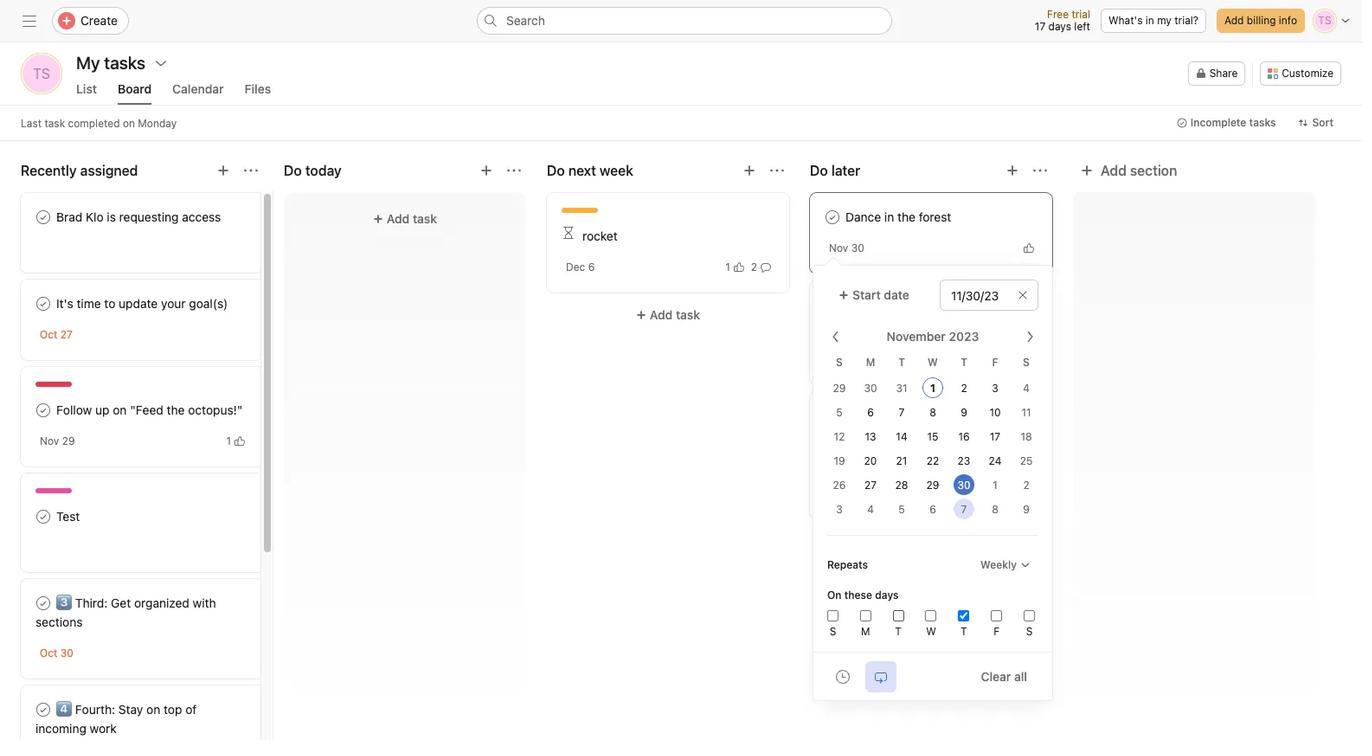 Task type: locate. For each thing, give the bounding box(es) containing it.
nov for follow up on "feed the octopus!"
[[40, 435, 59, 448]]

0 vertical spatial 8
[[930, 406, 937, 419]]

1 vertical spatial 1 button
[[223, 433, 249, 450]]

14
[[897, 430, 908, 443]]

1 vertical spatial the
[[877, 320, 895, 335]]

in for dance
[[885, 210, 895, 224]]

add section button
[[1074, 155, 1185, 186]]

23 down 16
[[958, 455, 971, 468]]

completed image left the 4️⃣ in the left of the page
[[33, 700, 54, 720]]

30
[[852, 242, 865, 255], [865, 382, 878, 395], [958, 479, 971, 492], [875, 487, 888, 500], [60, 647, 74, 660]]

on left monday
[[123, 116, 135, 129]]

next week
[[569, 163, 634, 178]]

monday
[[138, 116, 177, 129]]

nov 4, 2024
[[830, 352, 890, 365]]

forest
[[919, 210, 952, 224]]

1 vertical spatial nov
[[830, 352, 849, 365]]

update
[[119, 296, 158, 311]]

1 vertical spatial 6
[[868, 406, 874, 419]]

completed checkbox left 3️⃣
[[33, 593, 54, 614]]

more section actions image for do later
[[1034, 164, 1048, 178]]

1 horizontal spatial 17
[[1035, 20, 1046, 33]]

customize
[[1283, 67, 1334, 80]]

nov
[[830, 242, 849, 255], [830, 352, 849, 365], [40, 435, 59, 448]]

26
[[834, 479, 846, 492]]

on
[[828, 589, 842, 602]]

section
[[1131, 163, 1178, 178]]

nov 30 button
[[830, 242, 865, 255]]

more section actions image up 0 likes. click to like this task icon
[[1034, 164, 1048, 178]]

oct left –
[[830, 487, 847, 500]]

0 vertical spatial 27
[[60, 328, 73, 341]]

nov 29 button
[[40, 435, 75, 448]]

27 down 20
[[865, 479, 877, 492]]

oct 23 – 30
[[830, 487, 888, 500]]

W checkbox
[[926, 610, 937, 622]]

17 left the free
[[1035, 20, 1046, 33]]

1 vertical spatial add task button
[[547, 300, 790, 331]]

on right 'up' at the left
[[113, 403, 127, 417]]

add billing info button
[[1217, 9, 1306, 33]]

completed checkbox for follow
[[33, 400, 54, 421]]

1 vertical spatial f
[[994, 625, 1000, 638]]

dependencies image
[[562, 226, 576, 240]]

T checkbox
[[893, 610, 905, 622], [959, 610, 970, 622]]

0 vertical spatial oct
[[40, 328, 58, 341]]

0 vertical spatial days
[[1049, 20, 1072, 33]]

on for stay
[[146, 702, 160, 717]]

1 vertical spatial m
[[862, 625, 871, 638]]

1 horizontal spatial add task button
[[547, 300, 790, 331]]

previous month image
[[830, 330, 843, 344]]

oct
[[40, 328, 58, 341], [830, 487, 847, 500], [40, 647, 58, 660]]

to
[[104, 296, 115, 311]]

0 vertical spatial 5
[[837, 406, 843, 419]]

add task image for do today
[[480, 164, 494, 178]]

on
[[123, 116, 135, 129], [113, 403, 127, 417], [146, 702, 160, 717]]

2 vertical spatial oct
[[40, 647, 58, 660]]

1 vertical spatial 7
[[962, 503, 968, 516]]

completed image left follow
[[33, 400, 54, 421]]

0 vertical spatial 2
[[751, 260, 758, 273]]

s left 4,
[[837, 356, 843, 369]]

in inside button
[[1146, 14, 1155, 27]]

0 horizontal spatial 7
[[899, 406, 905, 419]]

2 completed image from the top
[[33, 294, 54, 314]]

octopus!"
[[188, 403, 243, 417]]

clear
[[982, 669, 1012, 684]]

s down next month icon
[[1024, 356, 1030, 369]]

30 down 'dance'
[[852, 242, 865, 255]]

incomplete tasks
[[1191, 116, 1277, 129]]

on left top
[[146, 702, 160, 717]]

add billing info
[[1225, 14, 1298, 27]]

0 horizontal spatial 3
[[837, 503, 843, 516]]

2 vertical spatial 1 button
[[975, 484, 1001, 502]]

0 horizontal spatial in
[[885, 210, 895, 224]]

completed image
[[33, 207, 54, 228], [33, 294, 54, 314]]

completed image
[[823, 207, 843, 228], [823, 318, 843, 339], [33, 400, 54, 421], [823, 424, 843, 445], [33, 507, 54, 527], [33, 593, 54, 614], [33, 700, 54, 720]]

2 horizontal spatial 1 button
[[975, 484, 1001, 502]]

0 horizontal spatial 27
[[60, 328, 73, 341]]

0 horizontal spatial 17
[[990, 430, 1001, 443]]

5 up 12
[[837, 406, 843, 419]]

sort
[[1313, 116, 1334, 129]]

3 down 26
[[837, 503, 843, 516]]

5
[[837, 406, 843, 419], [899, 503, 906, 516]]

2 vertical spatial add task button
[[811, 526, 1053, 557]]

trial?
[[1175, 14, 1199, 27]]

1 vertical spatial 29
[[62, 435, 75, 448]]

1 completed image from the top
[[33, 207, 54, 228]]

clear due date image
[[1018, 290, 1029, 300]]

3 add task image from the left
[[1006, 164, 1020, 178]]

the
[[898, 210, 916, 224], [877, 320, 895, 335], [167, 403, 185, 417]]

1 for "1" button to the middle
[[726, 260, 731, 273]]

30 down sections
[[60, 647, 74, 660]]

t checkbox right m checkbox
[[893, 610, 905, 622]]

search list box
[[477, 7, 893, 35]]

0 vertical spatial completed image
[[33, 207, 54, 228]]

nov left 4,
[[830, 352, 849, 365]]

up
[[95, 403, 110, 417]]

on inside 4️⃣ fourth: stay on top of incoming work
[[146, 702, 160, 717]]

completed image up 19
[[823, 424, 843, 445]]

0 vertical spatial 1 button
[[722, 258, 748, 276]]

calendar link
[[172, 81, 224, 105]]

0 vertical spatial the
[[898, 210, 916, 224]]

2
[[751, 260, 758, 273], [962, 382, 968, 395], [1024, 479, 1030, 492]]

list link
[[76, 81, 97, 105]]

of
[[185, 702, 197, 717]]

0 horizontal spatial 23
[[850, 487, 863, 500]]

dance in the forest
[[846, 210, 952, 224]]

6
[[589, 261, 595, 274], [868, 406, 874, 419], [930, 503, 937, 516]]

6 right dec
[[589, 261, 595, 274]]

oct 30 button
[[40, 647, 74, 660]]

1 horizontal spatial add task image
[[743, 164, 757, 178]]

0 horizontal spatial add task image
[[480, 164, 494, 178]]

next month image
[[1024, 330, 1037, 344]]

0 vertical spatial 4
[[1024, 382, 1030, 395]]

27 down it's
[[60, 328, 73, 341]]

start
[[853, 287, 881, 302]]

completed checkbox left the 4️⃣ in the left of the page
[[33, 700, 54, 720]]

third:
[[75, 596, 108, 610]]

the left forest
[[898, 210, 916, 224]]

M checkbox
[[861, 610, 872, 622]]

time
[[77, 296, 101, 311]]

8 down 24
[[992, 503, 999, 516]]

the down organ function research
[[877, 320, 895, 335]]

29 down nov 4, 2024 button
[[834, 382, 846, 395]]

completed image for dance in the forest
[[823, 207, 843, 228]]

1 horizontal spatial add task
[[650, 307, 701, 322]]

f down f checkbox
[[994, 625, 1000, 638]]

0 vertical spatial 29
[[834, 382, 846, 395]]

1 horizontal spatial 4
[[1024, 382, 1030, 395]]

clear all button
[[970, 661, 1039, 692]]

nov for feed the octopus!
[[830, 352, 849, 365]]

8
[[930, 406, 937, 419], [992, 503, 999, 516]]

22
[[927, 455, 940, 468]]

the right the "feed
[[167, 403, 185, 417]]

4 down –
[[868, 503, 874, 516]]

what's in my trial?
[[1109, 14, 1199, 27]]

incoming
[[36, 721, 86, 736]]

15
[[928, 430, 939, 443]]

0 vertical spatial on
[[123, 116, 135, 129]]

feed the octopus!
[[846, 320, 947, 335]]

f up '10'
[[993, 356, 999, 369]]

2 vertical spatial 2
[[1024, 479, 1030, 492]]

more section actions image
[[771, 164, 785, 178], [1034, 164, 1048, 178]]

completed checkbox for brad klo is requesting access
[[33, 207, 54, 228]]

9 down 25
[[1024, 503, 1030, 516]]

2 vertical spatial nov
[[40, 435, 59, 448]]

0 horizontal spatial more section actions image
[[771, 164, 785, 178]]

t checkbox right w checkbox
[[959, 610, 970, 622]]

days left 'left'
[[1049, 20, 1072, 33]]

1 vertical spatial 4
[[868, 503, 874, 516]]

0 vertical spatial add task button
[[294, 203, 516, 235]]

Completed checkbox
[[33, 294, 54, 314], [823, 318, 843, 339], [33, 400, 54, 421], [823, 424, 843, 445], [33, 507, 54, 527]]

0 horizontal spatial add task
[[387, 211, 437, 226]]

completed checkbox left feed
[[823, 318, 843, 339]]

oct for 3️⃣ third: get organized with sections
[[40, 647, 58, 660]]

on for completed
[[123, 116, 135, 129]]

7
[[899, 406, 905, 419], [962, 503, 968, 516]]

research
[[901, 295, 944, 308]]

1
[[726, 260, 731, 273], [931, 382, 936, 395], [226, 434, 231, 447], [993, 479, 998, 492], [978, 486, 983, 499]]

0 vertical spatial 17
[[1035, 20, 1046, 33]]

29
[[834, 382, 846, 395], [62, 435, 75, 448], [927, 479, 940, 492]]

1 vertical spatial 3
[[837, 503, 843, 516]]

nov down 'dance'
[[830, 242, 849, 255]]

1 more section actions image from the left
[[244, 164, 258, 178]]

0 horizontal spatial 5
[[837, 406, 843, 419]]

29 down follow
[[62, 435, 75, 448]]

w down w checkbox
[[927, 625, 937, 638]]

6 up identify
[[868, 406, 874, 419]]

1 vertical spatial completed image
[[33, 294, 54, 314]]

1 horizontal spatial more section actions image
[[1034, 164, 1048, 178]]

2 add task image from the left
[[743, 164, 757, 178]]

0 horizontal spatial 9
[[961, 406, 968, 419]]

m right 4,
[[867, 356, 876, 369]]

17 inside the free trial 17 days left
[[1035, 20, 1046, 33]]

more section actions image
[[244, 164, 258, 178], [507, 164, 521, 178]]

30 down 16
[[958, 479, 971, 492]]

2 horizontal spatial 6
[[930, 503, 937, 516]]

add inside button
[[1101, 163, 1127, 178]]

1 horizontal spatial 1 button
[[722, 258, 748, 276]]

oct down sections
[[40, 647, 58, 660]]

in
[[1146, 14, 1155, 27], [885, 210, 895, 224]]

goal(s)
[[189, 296, 228, 311]]

completed image for brad klo is requesting access
[[33, 294, 54, 314]]

completed checkbox left 'dance'
[[823, 207, 843, 228]]

1 vertical spatial add task
[[650, 307, 701, 322]]

add task image for do next week
[[743, 164, 757, 178]]

29 down 22
[[927, 479, 940, 492]]

0 vertical spatial 23
[[958, 455, 971, 468]]

23 left –
[[850, 487, 863, 500]]

oct down it's
[[40, 328, 58, 341]]

2 horizontal spatial 29
[[927, 479, 940, 492]]

dance
[[846, 210, 882, 224]]

8 up 15
[[930, 406, 937, 419]]

completed image for identify species
[[823, 424, 843, 445]]

more section actions image for do next week
[[771, 164, 785, 178]]

3 up '10'
[[993, 382, 999, 395]]

19
[[834, 455, 846, 468]]

0 horizontal spatial 2
[[751, 260, 758, 273]]

completed checkbox up 19
[[823, 424, 843, 445]]

more section actions image right add task image in the top of the page
[[244, 164, 258, 178]]

1 horizontal spatial in
[[1146, 14, 1155, 27]]

completed image left feed
[[823, 318, 843, 339]]

4,
[[852, 352, 861, 365]]

0 horizontal spatial add task button
[[294, 203, 516, 235]]

nov down follow
[[40, 435, 59, 448]]

1 vertical spatial 5
[[899, 503, 906, 516]]

1 horizontal spatial days
[[1049, 20, 1072, 33]]

Completed checkbox
[[33, 207, 54, 228], [823, 207, 843, 228], [33, 593, 54, 614], [33, 700, 54, 720]]

9 up 16
[[961, 406, 968, 419]]

dec 6 button
[[566, 261, 595, 274]]

0 vertical spatial in
[[1146, 14, 1155, 27]]

2 vertical spatial add task
[[913, 533, 964, 548]]

–
[[866, 487, 872, 500]]

completed image left 3️⃣
[[33, 593, 54, 614]]

completed checkbox for identify
[[823, 424, 843, 445]]

2 horizontal spatial add task button
[[811, 526, 1053, 557]]

F checkbox
[[992, 610, 1003, 622]]

2 vertical spatial 29
[[927, 479, 940, 492]]

0 vertical spatial add task
[[387, 211, 437, 226]]

1 horizontal spatial 2
[[962, 382, 968, 395]]

add section
[[1101, 163, 1178, 178]]

4 up 11
[[1024, 382, 1030, 395]]

3
[[993, 382, 999, 395], [837, 503, 843, 516]]

30 right –
[[875, 487, 888, 500]]

completed checkbox left follow
[[33, 400, 54, 421]]

get
[[111, 596, 131, 610]]

2 more section actions image from the left
[[507, 164, 521, 178]]

add task image for do later
[[1006, 164, 1020, 178]]

more section actions image left do later
[[771, 164, 785, 178]]

completed checkbox left it's
[[33, 294, 54, 314]]

s down s option
[[1027, 625, 1033, 638]]

customize button
[[1261, 61, 1342, 86]]

completed image left "brad"
[[33, 207, 54, 228]]

brad
[[56, 210, 82, 224]]

expand sidebar image
[[23, 14, 36, 28]]

completed image left it's
[[33, 294, 54, 314]]

with
[[193, 596, 216, 610]]

ts
[[33, 66, 50, 81]]

2 horizontal spatial add task image
[[1006, 164, 1020, 178]]

0 vertical spatial 7
[[899, 406, 905, 419]]

set to repeat image
[[875, 670, 888, 684]]

completed image left 'dance'
[[823, 207, 843, 228]]

1 add task image from the left
[[480, 164, 494, 178]]

completed image left 'test'
[[33, 507, 54, 527]]

in left my
[[1146, 14, 1155, 27]]

in right 'dance'
[[885, 210, 895, 224]]

add task image
[[480, 164, 494, 178], [743, 164, 757, 178], [1006, 164, 1020, 178]]

completed checkbox for feed
[[823, 318, 843, 339]]

m down m checkbox
[[862, 625, 871, 638]]

1 horizontal spatial t checkbox
[[959, 610, 970, 622]]

6 down 22
[[930, 503, 937, 516]]

5 down '28'
[[899, 503, 906, 516]]

nov 4, 2024 button
[[830, 352, 890, 365]]

1 horizontal spatial 8
[[992, 503, 999, 516]]

days
[[1049, 20, 1072, 33], [876, 589, 899, 602]]

days right these
[[876, 589, 899, 602]]

completed checkbox left 'test'
[[33, 507, 54, 527]]

1 horizontal spatial 23
[[958, 455, 971, 468]]

calendar
[[172, 81, 224, 96]]

1 vertical spatial 27
[[865, 479, 877, 492]]

more section actions image left do
[[507, 164, 521, 178]]

23
[[958, 455, 971, 468], [850, 487, 863, 500]]

17 down '10'
[[990, 430, 1001, 443]]

add
[[1225, 14, 1245, 27], [1101, 163, 1127, 178], [387, 211, 410, 226], [650, 307, 673, 322], [913, 533, 936, 548]]

recently assigned
[[21, 163, 138, 178]]

2 horizontal spatial 2
[[1024, 479, 1030, 492]]

S checkbox
[[1024, 610, 1036, 622]]

2 vertical spatial on
[[146, 702, 160, 717]]

2 more section actions image from the left
[[1034, 164, 1048, 178]]

0 horizontal spatial t checkbox
[[893, 610, 905, 622]]

show options image
[[154, 56, 168, 70]]

1 more section actions image from the left
[[771, 164, 785, 178]]

free
[[1048, 8, 1069, 21]]

0 horizontal spatial 4
[[868, 503, 874, 516]]

november 2023
[[887, 329, 980, 344]]

completed checkbox left "brad"
[[33, 207, 54, 228]]

share
[[1210, 67, 1239, 80]]

1 horizontal spatial more section actions image
[[507, 164, 521, 178]]

0 vertical spatial 3
[[993, 382, 999, 395]]

m
[[867, 356, 876, 369], [862, 625, 871, 638]]

0 vertical spatial 9
[[961, 406, 968, 419]]

1 horizontal spatial 29
[[834, 382, 846, 395]]

Due date text field
[[940, 280, 1039, 311]]

1 horizontal spatial the
[[877, 320, 895, 335]]

1 horizontal spatial 9
[[1024, 503, 1030, 516]]

w down november 2023
[[928, 356, 939, 369]]



Task type: describe. For each thing, give the bounding box(es) containing it.
completed checkbox for 4️⃣ fourth: stay on top of incoming work
[[33, 700, 54, 720]]

do later
[[811, 163, 861, 178]]

completed image for follow up on "feed the octopus!"
[[33, 400, 54, 421]]

0 vertical spatial nov
[[830, 242, 849, 255]]

1 for the leftmost "1" button
[[226, 434, 231, 447]]

1 horizontal spatial 6
[[868, 406, 874, 419]]

1 horizontal spatial 27
[[865, 479, 877, 492]]

follow
[[56, 403, 92, 417]]

share button
[[1189, 61, 1246, 86]]

tasks
[[1250, 116, 1277, 129]]

in for what's
[[1146, 14, 1155, 27]]

on these days
[[828, 589, 899, 602]]

completed image for feed the octopus!
[[823, 318, 843, 339]]

1 vertical spatial 8
[[992, 503, 999, 516]]

add for the top add task button
[[387, 211, 410, 226]]

identify
[[846, 427, 888, 442]]

do today
[[284, 163, 342, 178]]

completed image for test
[[33, 507, 54, 527]]

0 horizontal spatial 6
[[589, 261, 595, 274]]

feed
[[846, 320, 874, 335]]

1 vertical spatial oct
[[830, 487, 847, 500]]

1 vertical spatial 17
[[990, 430, 1001, 443]]

completed image for 4️⃣ fourth: stay on top of incoming work
[[33, 700, 54, 720]]

30 down 2024
[[865, 382, 878, 395]]

these
[[845, 589, 873, 602]]

1 vertical spatial 23
[[850, 487, 863, 500]]

organized
[[134, 596, 190, 610]]

nov 29
[[40, 435, 75, 448]]

function
[[858, 295, 898, 308]]

do
[[547, 163, 565, 178]]

weekly
[[981, 559, 1017, 572]]

create
[[81, 13, 118, 28]]

2 horizontal spatial the
[[898, 210, 916, 224]]

it's time to update your goal(s)
[[56, 296, 228, 311]]

add task for add task button to the middle
[[650, 307, 701, 322]]

board link
[[118, 81, 152, 105]]

1 vertical spatial on
[[113, 403, 127, 417]]

organ function research
[[825, 295, 944, 308]]

left
[[1075, 20, 1091, 33]]

1 horizontal spatial 3
[[993, 382, 999, 395]]

4️⃣ fourth: stay on top of incoming work
[[36, 702, 197, 736]]

1 for bottommost "1" button
[[978, 486, 983, 499]]

access
[[182, 210, 221, 224]]

search button
[[477, 7, 893, 35]]

2 inside button
[[751, 260, 758, 273]]

2 horizontal spatial add task
[[913, 533, 964, 548]]

work
[[90, 721, 117, 736]]

completed image for 3️⃣ third: get organized with sections
[[33, 593, 54, 614]]

add for add task button to the middle
[[650, 307, 673, 322]]

0 vertical spatial m
[[867, 356, 876, 369]]

repeats
[[828, 559, 869, 572]]

days inside the free trial 17 days left
[[1049, 20, 1072, 33]]

0 horizontal spatial 29
[[62, 435, 75, 448]]

12
[[834, 430, 846, 443]]

0 horizontal spatial 1 button
[[223, 433, 249, 450]]

dec 6
[[566, 261, 595, 274]]

25
[[1021, 455, 1033, 468]]

24
[[989, 455, 1002, 468]]

all
[[1015, 669, 1028, 684]]

rocket
[[583, 229, 618, 243]]

completed image for recently assigned
[[33, 207, 54, 228]]

incomplete
[[1191, 116, 1247, 129]]

completed checkbox for dance in the forest
[[823, 207, 843, 228]]

add for "add section" button
[[1101, 163, 1127, 178]]

november 2023 button
[[876, 321, 1008, 352]]

20
[[865, 455, 878, 468]]

billing
[[1248, 14, 1277, 27]]

31
[[897, 382, 908, 395]]

dec
[[566, 261, 586, 274]]

s down s checkbox
[[830, 625, 837, 638]]

list
[[76, 81, 97, 96]]

0 vertical spatial w
[[928, 356, 939, 369]]

0 horizontal spatial days
[[876, 589, 899, 602]]

28
[[896, 479, 909, 492]]

your
[[161, 296, 186, 311]]

completed
[[68, 116, 120, 129]]

0 horizontal spatial the
[[167, 403, 185, 417]]

trial
[[1072, 8, 1091, 21]]

3️⃣
[[56, 596, 72, 610]]

my tasks
[[76, 53, 146, 73]]

21
[[897, 455, 908, 468]]

it's
[[56, 296, 73, 311]]

oct 27 button
[[40, 328, 73, 341]]

date
[[884, 287, 910, 302]]

4️⃣
[[56, 702, 72, 717]]

S checkbox
[[828, 610, 839, 622]]

0 likes. click to like this task image
[[1024, 243, 1035, 253]]

identify species
[[846, 427, 936, 442]]

1 vertical spatial 9
[[1024, 503, 1030, 516]]

2 button
[[748, 258, 775, 276]]

more section actions image for recently assigned
[[244, 164, 258, 178]]

1 like. you liked this task image
[[987, 354, 997, 364]]

2023
[[949, 329, 980, 344]]

board
[[118, 81, 152, 96]]

sections
[[36, 615, 83, 630]]

files
[[245, 81, 271, 96]]

completed checkbox for it's
[[33, 294, 54, 314]]

add task image
[[216, 164, 230, 178]]

0 horizontal spatial 8
[[930, 406, 937, 419]]

incomplete tasks button
[[1170, 111, 1285, 135]]

2 t checkbox from the left
[[959, 610, 970, 622]]

organ
[[825, 295, 855, 308]]

add task for the top add task button
[[387, 211, 437, 226]]

do next week
[[547, 163, 634, 178]]

fourth:
[[75, 702, 115, 717]]

brad klo is requesting access
[[56, 210, 221, 224]]

add time image
[[836, 670, 850, 684]]

3️⃣ third: get organized with sections
[[36, 596, 216, 630]]

oct 27
[[40, 328, 73, 341]]

oct 30
[[40, 647, 74, 660]]

1 horizontal spatial 7
[[962, 503, 968, 516]]

1 t checkbox from the left
[[893, 610, 905, 622]]

completed checkbox for 3️⃣ third: get organized with sections
[[33, 593, 54, 614]]

stay
[[119, 702, 143, 717]]

1 vertical spatial 2
[[962, 382, 968, 395]]

1 vertical spatial w
[[927, 625, 937, 638]]

more section actions image for do today
[[507, 164, 521, 178]]

info
[[1280, 14, 1298, 27]]

0 vertical spatial f
[[993, 356, 999, 369]]

last task completed on monday
[[21, 116, 177, 129]]

november
[[887, 329, 946, 344]]

oct for it's time to update your goal(s)
[[40, 328, 58, 341]]

species
[[891, 427, 936, 442]]

nov 30
[[830, 242, 865, 255]]

2 vertical spatial 6
[[930, 503, 937, 516]]

1 horizontal spatial 5
[[899, 503, 906, 516]]

follow up on "feed the octopus!"
[[56, 403, 243, 417]]

add inside button
[[1225, 14, 1245, 27]]

klo
[[86, 210, 104, 224]]

"feed
[[130, 403, 163, 417]]

16
[[959, 430, 970, 443]]

requesting
[[119, 210, 179, 224]]



Task type: vqa. For each thing, say whether or not it's contained in the screenshot.


